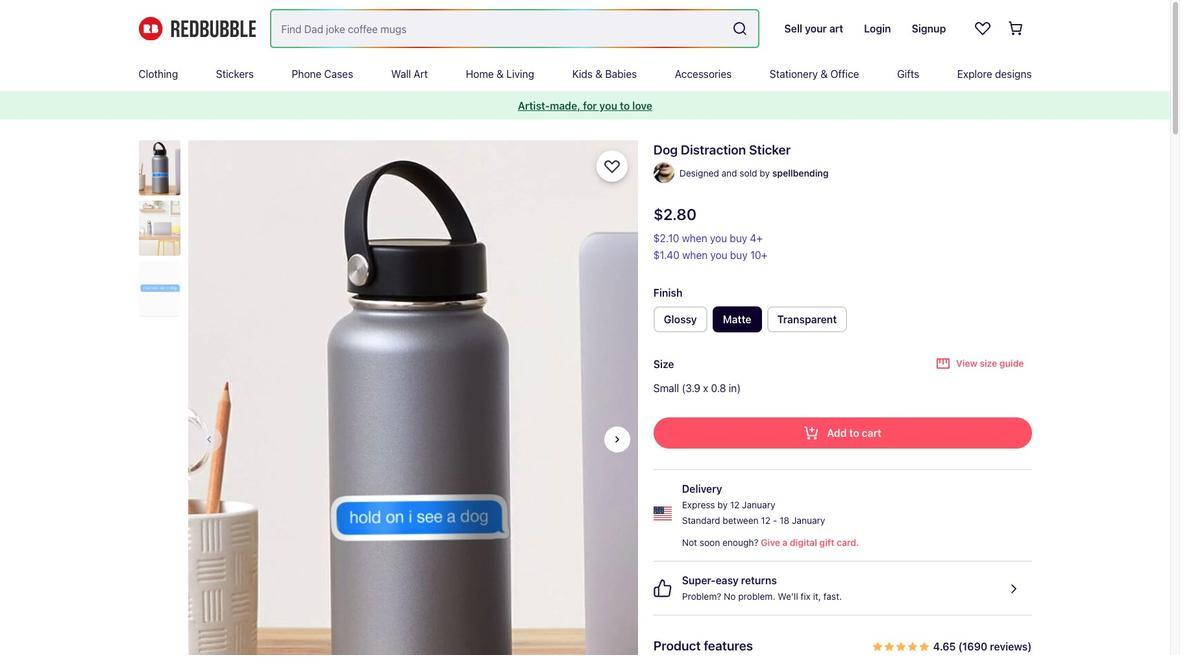 Task type: vqa. For each thing, say whether or not it's contained in the screenshot.
rightmost by
yes



Task type: describe. For each thing, give the bounding box(es) containing it.
1 horizontal spatial 12
[[761, 515, 771, 526]]

stationery
[[770, 68, 818, 80]]

0 horizontal spatial 12
[[730, 499, 740, 510]]

stationery & office link
[[770, 57, 859, 91]]

18
[[780, 515, 790, 526]]

stationery & office
[[770, 68, 859, 80]]

Search term search field
[[271, 10, 727, 47]]

stickers link
[[216, 57, 254, 91]]

designed
[[680, 167, 719, 179]]

standard
[[682, 515, 720, 526]]

explore designs link
[[957, 57, 1032, 91]]

phone cases
[[292, 68, 353, 80]]

$2.10 when you buy 4+ $1.40 when you buy 10+
[[654, 232, 768, 261]]

-
[[773, 515, 777, 526]]

enough?
[[723, 537, 759, 548]]

art
[[414, 68, 428, 80]]

not soon enough? give a digital gift card.
[[682, 537, 859, 548]]

spellbending link
[[772, 166, 829, 181]]

small
[[654, 382, 679, 394]]

phone
[[292, 68, 322, 80]]

0 vertical spatial when
[[682, 232, 707, 244]]

artist-made, for you to love
[[518, 100, 652, 112]]

fast.
[[824, 591, 842, 602]]

distraction
[[681, 142, 746, 157]]

card.
[[837, 537, 859, 548]]

$1.40
[[654, 249, 680, 261]]

fix
[[801, 591, 811, 602]]

express
[[682, 499, 715, 510]]

super-easy returns problem? no problem. we'll fix it, fast.
[[682, 575, 842, 602]]

to
[[620, 100, 630, 112]]

2 buy from the top
[[730, 249, 748, 261]]

home
[[466, 68, 494, 80]]

in)
[[729, 382, 741, 394]]

wall art link
[[391, 57, 428, 91]]

clothing
[[139, 68, 178, 80]]

office
[[831, 68, 859, 80]]

wall
[[391, 68, 411, 80]]

$2.10
[[654, 232, 679, 244]]

4.65 (1690 reviews) link
[[872, 636, 1032, 655]]

clothing link
[[139, 57, 178, 91]]

$2.80
[[654, 205, 697, 223]]

(1690
[[958, 641, 988, 652]]

stickers
[[216, 68, 254, 80]]

x
[[703, 382, 708, 394]]

phone cases link
[[292, 57, 353, 91]]

artist-
[[518, 100, 550, 112]]

no
[[724, 591, 736, 602]]

& for babies
[[595, 68, 603, 80]]

give a digital gift card. link
[[759, 535, 859, 551]]

returns
[[741, 575, 777, 586]]

dog
[[654, 142, 678, 157]]

love
[[632, 100, 652, 112]]

product
[[654, 638, 701, 653]]

soon
[[700, 537, 720, 548]]

(3.9
[[682, 382, 701, 394]]

gifts link
[[897, 57, 919, 91]]

sold
[[740, 167, 757, 179]]

give
[[761, 537, 780, 548]]

1 horizontal spatial january
[[792, 515, 825, 526]]

4.65
[[933, 641, 956, 652]]

it,
[[813, 591, 821, 602]]



Task type: locate. For each thing, give the bounding box(es) containing it.
when
[[682, 232, 707, 244], [682, 249, 708, 261]]

when right $2.10
[[682, 232, 707, 244]]

explore designs
[[957, 68, 1032, 80]]

2 & from the left
[[595, 68, 603, 80]]

kids & babies
[[572, 68, 637, 80]]

january up -
[[742, 499, 775, 510]]

by
[[760, 167, 770, 179], [718, 499, 728, 510]]

accessories
[[675, 68, 732, 80]]

made,
[[550, 100, 581, 112]]

& for living
[[497, 68, 504, 80]]

home & living link
[[466, 57, 534, 91]]

explore
[[957, 68, 992, 80]]

and
[[722, 167, 737, 179]]

10+
[[750, 249, 768, 261]]

buy left 4+
[[730, 232, 747, 244]]

buy
[[730, 232, 747, 244], [730, 249, 748, 261]]

flag of us image
[[654, 504, 672, 522]]

menu bar
[[139, 57, 1032, 91]]

babies
[[605, 68, 637, 80]]

0 vertical spatial 12
[[730, 499, 740, 510]]

& inside home & living link
[[497, 68, 504, 80]]

None field
[[271, 10, 759, 47]]

designed and sold by spellbending
[[680, 167, 829, 179]]

between
[[723, 515, 759, 526]]

spellbending
[[772, 167, 829, 179]]

cases
[[324, 68, 353, 80]]

by up between
[[718, 499, 728, 510]]

gift
[[820, 537, 835, 548]]

product features
[[654, 638, 753, 653]]

none radio inside finish option group
[[767, 306, 847, 332]]

features
[[704, 638, 753, 653]]

wall art
[[391, 68, 428, 80]]

& left living
[[497, 68, 504, 80]]

a
[[783, 537, 788, 548]]

image 1 of 3 group
[[188, 140, 638, 655]]

artist-made, for you to love link
[[518, 100, 652, 112]]

1 buy from the top
[[730, 232, 747, 244]]

1 vertical spatial buy
[[730, 249, 748, 261]]

accessories link
[[675, 57, 732, 91]]

0 horizontal spatial january
[[742, 499, 775, 510]]

12
[[730, 499, 740, 510], [761, 515, 771, 526]]

redbubble logo image
[[139, 17, 255, 40]]

digital
[[790, 537, 817, 548]]

january
[[742, 499, 775, 510], [792, 515, 825, 526]]

home & living
[[466, 68, 534, 80]]

1 vertical spatial january
[[792, 515, 825, 526]]

kids & babies link
[[572, 57, 637, 91]]

12 up between
[[730, 499, 740, 510]]

4.65 (1690 reviews)
[[933, 641, 1032, 652]]

0 vertical spatial buy
[[730, 232, 747, 244]]

0.8
[[711, 382, 726, 394]]

1 vertical spatial you
[[710, 232, 727, 244]]

delivery express by 12 january standard between 12 - 18 january
[[682, 483, 825, 526]]

& inside stationery & office link
[[821, 68, 828, 80]]

designs
[[995, 68, 1032, 80]]

4+
[[750, 232, 763, 244]]

easy
[[716, 575, 739, 586]]

for
[[583, 100, 597, 112]]

3 & from the left
[[821, 68, 828, 80]]

when right $1.40
[[682, 249, 708, 261]]

problem?
[[682, 591, 721, 602]]

1 vertical spatial when
[[682, 249, 708, 261]]

by inside "delivery express by 12 january standard between 12 - 18 january"
[[718, 499, 728, 510]]

january up give a digital gift card. link
[[792, 515, 825, 526]]

1 horizontal spatial &
[[595, 68, 603, 80]]

you left 10+
[[710, 249, 727, 261]]

gifts
[[897, 68, 919, 80]]

1 horizontal spatial by
[[760, 167, 770, 179]]

2 horizontal spatial &
[[821, 68, 828, 80]]

you left to
[[600, 100, 617, 112]]

0 vertical spatial you
[[600, 100, 617, 112]]

you left 4+
[[710, 232, 727, 244]]

small (3.9 x 0.8 in)
[[654, 382, 741, 394]]

None radio
[[654, 306, 707, 332], [713, 306, 762, 332], [654, 306, 707, 332], [713, 306, 762, 332]]

1 & from the left
[[497, 68, 504, 80]]

not
[[682, 537, 697, 548]]

None radio
[[767, 306, 847, 332]]

you
[[600, 100, 617, 112], [710, 232, 727, 244], [710, 249, 727, 261]]

finish option group
[[654, 306, 1032, 338]]

menu bar containing clothing
[[139, 57, 1032, 91]]

reviews)
[[990, 641, 1032, 652]]

12 left -
[[761, 515, 771, 526]]

buy left 10+
[[730, 249, 748, 261]]

0 vertical spatial by
[[760, 167, 770, 179]]

1 vertical spatial 12
[[761, 515, 771, 526]]

super-
[[682, 575, 716, 586]]

finish
[[654, 287, 683, 299]]

& right kids
[[595, 68, 603, 80]]

& inside "kids & babies" link
[[595, 68, 603, 80]]

2 vertical spatial you
[[710, 249, 727, 261]]

image 2 of 3 group
[[638, 140, 1088, 655]]

delivery
[[682, 483, 722, 495]]

dog distraction sticker
[[654, 142, 791, 157]]

size
[[654, 358, 674, 370]]

kids
[[572, 68, 593, 80]]

living
[[506, 68, 534, 80]]

problem.
[[738, 591, 775, 602]]

sticker
[[749, 142, 791, 157]]

we'll
[[778, 591, 798, 602]]

0 vertical spatial january
[[742, 499, 775, 510]]

& left office
[[821, 68, 828, 80]]

1 vertical spatial by
[[718, 499, 728, 510]]

by right the sold
[[760, 167, 770, 179]]

0 horizontal spatial &
[[497, 68, 504, 80]]

& for office
[[821, 68, 828, 80]]

0 horizontal spatial by
[[718, 499, 728, 510]]



